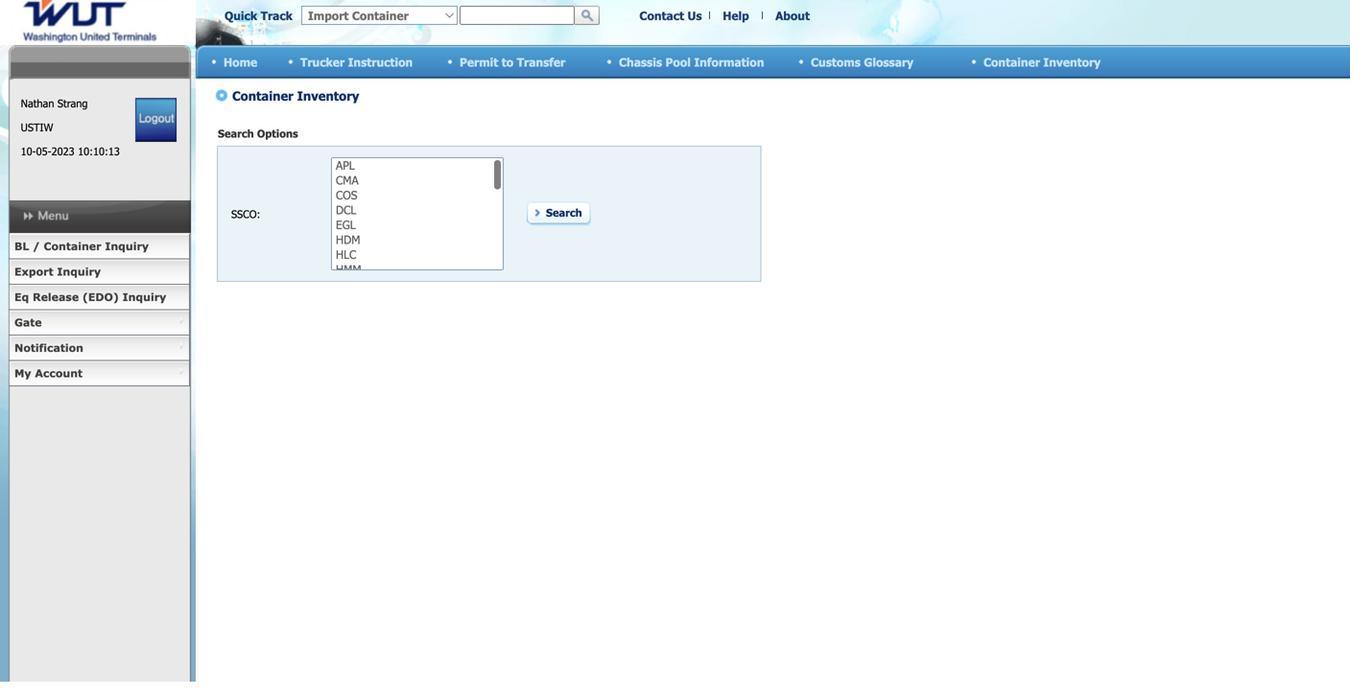 Task type: describe. For each thing, give the bounding box(es) containing it.
container inventory
[[984, 55, 1101, 69]]

instruction
[[348, 55, 413, 69]]

transfer
[[517, 55, 565, 69]]

/
[[33, 240, 40, 253]]

release
[[33, 291, 79, 304]]

eq release (edo) inquiry
[[14, 291, 166, 304]]

inquiry for container
[[105, 240, 149, 253]]

inquiry for (edo)
[[122, 291, 166, 304]]

quick track
[[225, 8, 293, 22]]

nathan strang
[[21, 97, 88, 110]]

ustiw
[[21, 121, 53, 134]]

(edo)
[[82, 291, 119, 304]]

track
[[261, 8, 293, 22]]

bl / container inquiry
[[14, 240, 149, 253]]

eq
[[14, 291, 29, 304]]

customs glossary
[[811, 55, 914, 69]]

glossary
[[864, 55, 914, 69]]

10:10:13
[[78, 145, 120, 158]]

strang
[[57, 97, 88, 110]]

gate
[[14, 316, 42, 329]]

0 vertical spatial container
[[984, 55, 1040, 69]]

login image
[[136, 98, 177, 142]]

quick
[[225, 8, 257, 22]]

notification link
[[9, 336, 190, 361]]

trucker
[[300, 55, 345, 69]]

05-
[[36, 145, 51, 158]]

contact
[[639, 8, 684, 22]]

chassis pool information
[[619, 55, 764, 69]]

about
[[775, 8, 810, 22]]

10-
[[21, 145, 36, 158]]

eq release (edo) inquiry link
[[9, 285, 190, 310]]

permit
[[460, 55, 498, 69]]

inventory
[[1043, 55, 1101, 69]]

2023
[[51, 145, 75, 158]]



Task type: vqa. For each thing, say whether or not it's contained in the screenshot.
10:07:20
no



Task type: locate. For each thing, give the bounding box(es) containing it.
bl / container inquiry link
[[9, 234, 190, 260]]

to
[[502, 55, 514, 69]]

container left inventory
[[984, 55, 1040, 69]]

1 horizontal spatial container
[[984, 55, 1040, 69]]

permit to transfer
[[460, 55, 565, 69]]

trucker instruction
[[300, 55, 413, 69]]

pool
[[666, 55, 691, 69]]

my account
[[14, 367, 83, 380]]

contact us link
[[639, 8, 702, 22]]

2 vertical spatial inquiry
[[122, 291, 166, 304]]

nathan
[[21, 97, 54, 110]]

customs
[[811, 55, 861, 69]]

1 vertical spatial inquiry
[[57, 265, 101, 278]]

inquiry right the (edo)
[[122, 291, 166, 304]]

information
[[694, 55, 764, 69]]

help link
[[723, 8, 749, 22]]

notification
[[14, 342, 84, 355]]

inquiry down bl / container inquiry
[[57, 265, 101, 278]]

0 horizontal spatial container
[[44, 240, 101, 253]]

gate link
[[9, 310, 190, 336]]

0 vertical spatial inquiry
[[105, 240, 149, 253]]

container
[[984, 55, 1040, 69], [44, 240, 101, 253]]

1 vertical spatial container
[[44, 240, 101, 253]]

10-05-2023 10:10:13
[[21, 145, 120, 158]]

inquiry inside "link"
[[122, 291, 166, 304]]

about link
[[775, 8, 810, 22]]

chassis
[[619, 55, 662, 69]]

container up export inquiry
[[44, 240, 101, 253]]

contact us
[[639, 8, 702, 22]]

inquiry
[[105, 240, 149, 253], [57, 265, 101, 278], [122, 291, 166, 304]]

bl
[[14, 240, 29, 253]]

None text field
[[460, 6, 575, 25]]

help
[[723, 8, 749, 22]]

inquiry up export inquiry link
[[105, 240, 149, 253]]

home
[[224, 55, 257, 69]]

us
[[688, 8, 702, 22]]

account
[[35, 367, 83, 380]]

export inquiry link
[[9, 260, 190, 285]]

export inquiry
[[14, 265, 101, 278]]

export
[[14, 265, 53, 278]]

my
[[14, 367, 31, 380]]

my account link
[[9, 361, 190, 387]]



